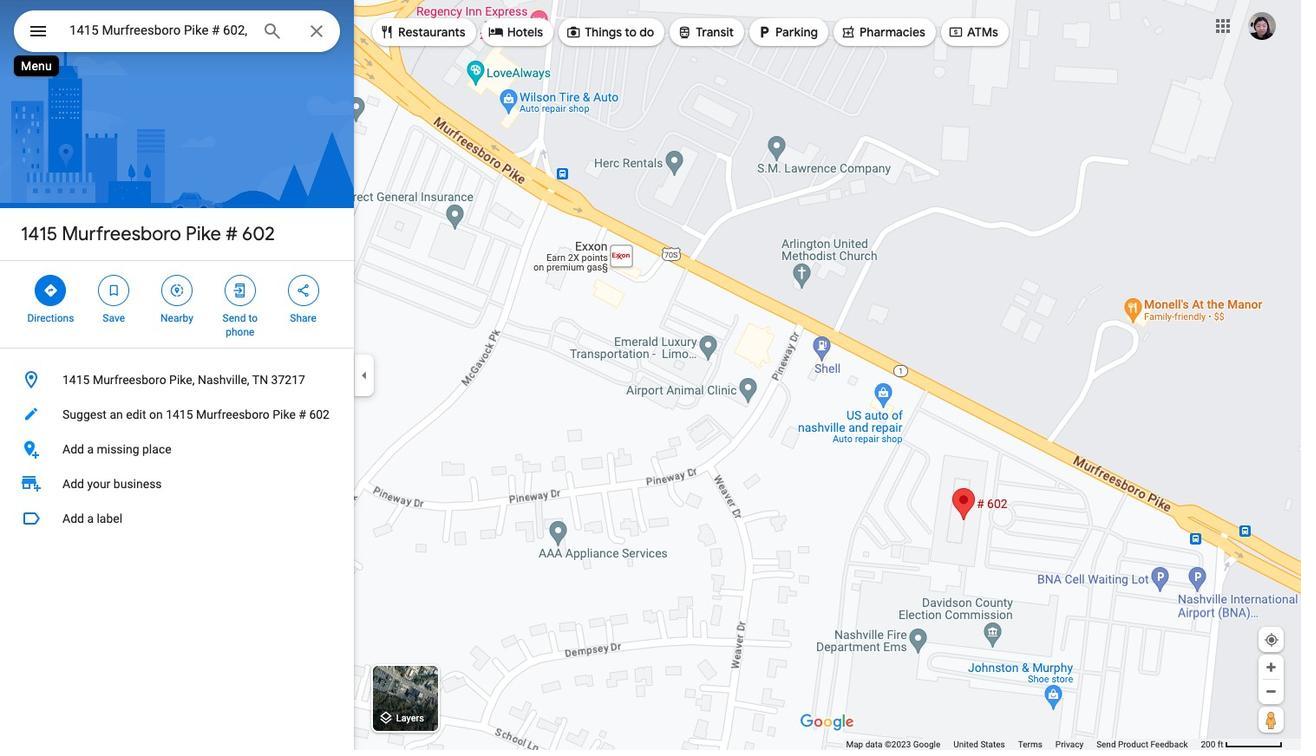 Task type: locate. For each thing, give the bounding box(es) containing it.
add left your
[[62, 477, 84, 491]]

show street view coverage image
[[1259, 707, 1284, 733]]

to inside  things to do
[[625, 24, 637, 40]]

missing
[[97, 443, 139, 456]]

0 vertical spatial pike
[[186, 222, 221, 246]]

a left missing
[[87, 443, 94, 456]]

2 vertical spatial murfreesboro
[[196, 408, 270, 422]]

0 vertical spatial 1415
[[21, 222, 57, 246]]

# up 
[[226, 222, 238, 246]]

200 ft button
[[1201, 740, 1283, 750]]

united states
[[954, 740, 1006, 750]]

on
[[149, 408, 163, 422]]

add
[[62, 443, 84, 456], [62, 477, 84, 491], [62, 512, 84, 526]]

pike down 37217 on the left
[[273, 408, 296, 422]]

1415 up 
[[21, 222, 57, 246]]

footer
[[846, 739, 1201, 751]]

to up phone
[[249, 312, 258, 325]]

1 vertical spatial send
[[1097, 740, 1116, 750]]

parking
[[776, 24, 818, 40]]

directions
[[27, 312, 74, 325]]

1 add from the top
[[62, 443, 84, 456]]

1 horizontal spatial 1415
[[62, 373, 90, 387]]

things
[[585, 24, 622, 40]]

0 horizontal spatial send
[[223, 312, 246, 325]]

# down 37217 on the left
[[299, 408, 306, 422]]


[[948, 23, 964, 42]]

1415 murfreesboro pike # 602
[[21, 222, 275, 246]]

murfreesboro for pike
[[62, 222, 181, 246]]

pike,
[[169, 373, 195, 387]]

add a label button
[[0, 502, 354, 536]]

3 add from the top
[[62, 512, 84, 526]]

0 vertical spatial 602
[[242, 222, 275, 246]]

a left label
[[87, 512, 94, 526]]

add for add your business
[[62, 477, 84, 491]]

0 vertical spatial a
[[87, 443, 94, 456]]

602
[[242, 222, 275, 246], [309, 408, 330, 422]]

add your business link
[[0, 467, 354, 502]]

murfreesboro up 
[[62, 222, 181, 246]]

1 vertical spatial add
[[62, 477, 84, 491]]

google
[[913, 740, 941, 750]]

a for missing
[[87, 443, 94, 456]]

1 horizontal spatial 602
[[309, 408, 330, 422]]

send for send to phone
[[223, 312, 246, 325]]

pike up actions for 1415 murfreesboro pike # 602 region
[[186, 222, 221, 246]]

1415 Murfreesboro Pike # 602, Nashville, TN 37217 field
[[14, 10, 340, 52]]

0 vertical spatial send
[[223, 312, 246, 325]]

terms
[[1019, 740, 1043, 750]]

0 vertical spatial murfreesboro
[[62, 222, 181, 246]]

1 vertical spatial a
[[87, 512, 94, 526]]

label
[[97, 512, 122, 526]]

murfreesboro
[[62, 222, 181, 246], [93, 373, 166, 387], [196, 408, 270, 422]]

#
[[226, 222, 238, 246], [299, 408, 306, 422]]

edit
[[126, 408, 146, 422]]

1 vertical spatial murfreesboro
[[93, 373, 166, 387]]

37217
[[271, 373, 305, 387]]

1 horizontal spatial pike
[[273, 408, 296, 422]]

to inside send to phone
[[249, 312, 258, 325]]

0 horizontal spatial #
[[226, 222, 238, 246]]

1 vertical spatial to
[[249, 312, 258, 325]]

add a missing place button
[[0, 432, 354, 467]]


[[106, 281, 122, 300]]

2 add from the top
[[62, 477, 84, 491]]

0 vertical spatial add
[[62, 443, 84, 456]]

privacy button
[[1056, 739, 1084, 751]]

1 vertical spatial 1415
[[62, 373, 90, 387]]

to
[[625, 24, 637, 40], [249, 312, 258, 325]]

 restaurants
[[379, 23, 466, 42]]

1415 murfreesboro pike, nashville, tn 37217 button
[[0, 363, 354, 397]]

map
[[846, 740, 864, 750]]

2 vertical spatial add
[[62, 512, 84, 526]]

actions for 1415 murfreesboro pike # 602 region
[[0, 261, 354, 348]]

united states button
[[954, 739, 1006, 751]]

send inside button
[[1097, 740, 1116, 750]]

©2023
[[885, 740, 911, 750]]

send product feedback button
[[1097, 739, 1188, 751]]

phone
[[226, 326, 255, 338]]

nearby
[[161, 312, 193, 325]]

layers
[[396, 714, 424, 725]]

1415 murfreesboro pike # 602 main content
[[0, 0, 354, 751]]

add down suggest
[[62, 443, 84, 456]]


[[232, 281, 248, 300]]

0 horizontal spatial to
[[249, 312, 258, 325]]

united
[[954, 740, 979, 750]]

1415 right on
[[166, 408, 193, 422]]

1 vertical spatial pike
[[273, 408, 296, 422]]


[[43, 281, 58, 300]]

murfreesboro up edit
[[93, 373, 166, 387]]

2 horizontal spatial 1415
[[166, 408, 193, 422]]

send inside send to phone
[[223, 312, 246, 325]]

a
[[87, 443, 94, 456], [87, 512, 94, 526]]

business
[[114, 477, 162, 491]]

2 a from the top
[[87, 512, 94, 526]]

send
[[223, 312, 246, 325], [1097, 740, 1116, 750]]

0 horizontal spatial 602
[[242, 222, 275, 246]]

transit
[[696, 24, 734, 40]]

zoom out image
[[1265, 686, 1278, 699]]

None field
[[69, 20, 248, 41]]

privacy
[[1056, 740, 1084, 750]]

1 horizontal spatial send
[[1097, 740, 1116, 750]]

send to phone
[[223, 312, 258, 338]]

0 vertical spatial #
[[226, 222, 238, 246]]

pharmacies
[[860, 24, 926, 40]]

show your location image
[[1264, 633, 1280, 648]]

1 vertical spatial 602
[[309, 408, 330, 422]]

states
[[981, 740, 1006, 750]]

google maps element
[[0, 0, 1302, 751]]

add left label
[[62, 512, 84, 526]]

1415
[[21, 222, 57, 246], [62, 373, 90, 387], [166, 408, 193, 422]]

to left do
[[625, 24, 637, 40]]

send up phone
[[223, 312, 246, 325]]

place
[[142, 443, 172, 456]]

1 a from the top
[[87, 443, 94, 456]]

pike
[[186, 222, 221, 246], [273, 408, 296, 422]]

1415 up suggest
[[62, 373, 90, 387]]

1 horizontal spatial #
[[299, 408, 306, 422]]

product
[[1119, 740, 1149, 750]]

save
[[103, 312, 125, 325]]

 parking
[[757, 23, 818, 42]]

0 horizontal spatial 1415
[[21, 222, 57, 246]]

a for label
[[87, 512, 94, 526]]


[[28, 19, 49, 43]]

murfreesboro down "nashville,"
[[196, 408, 270, 422]]

0 vertical spatial to
[[625, 24, 637, 40]]

1 horizontal spatial to
[[625, 24, 637, 40]]

send left product
[[1097, 740, 1116, 750]]

footer containing map data ©2023 google
[[846, 739, 1201, 751]]

1 vertical spatial #
[[299, 408, 306, 422]]



Task type: vqa. For each thing, say whether or not it's contained in the screenshot.
To to the bottom
yes



Task type: describe. For each thing, give the bounding box(es) containing it.
google account: michele murakami  
(michele.murakami@adept.ai) image
[[1249, 12, 1276, 40]]

zoom in image
[[1265, 661, 1278, 674]]

1415 for 1415 murfreesboro pike # 602
[[21, 222, 57, 246]]

send for send product feedback
[[1097, 740, 1116, 750]]

 transit
[[677, 23, 734, 42]]


[[841, 23, 856, 42]]

suggest an edit on 1415 murfreesboro pike # 602 button
[[0, 397, 354, 432]]


[[169, 281, 185, 300]]

add a label
[[62, 512, 122, 526]]

 hotels
[[488, 23, 543, 42]]

none field inside the 1415 murfreesboro pike # 602, nashville, tn 37217 field
[[69, 20, 248, 41]]

nashville,
[[198, 373, 250, 387]]

do
[[640, 24, 655, 40]]

 search field
[[14, 10, 340, 56]]

200 ft
[[1201, 740, 1224, 750]]

data
[[866, 740, 883, 750]]

1415 for 1415 murfreesboro pike, nashville, tn 37217
[[62, 373, 90, 387]]

add for add a missing place
[[62, 443, 84, 456]]

0 horizontal spatial pike
[[186, 222, 221, 246]]

add for add a label
[[62, 512, 84, 526]]


[[488, 23, 504, 42]]

pike inside suggest an edit on 1415 murfreesboro pike # 602 button
[[273, 408, 296, 422]]


[[757, 23, 772, 42]]

 things to do
[[566, 23, 655, 42]]

an
[[110, 408, 123, 422]]


[[566, 23, 582, 42]]


[[379, 23, 395, 42]]

footer inside google maps element
[[846, 739, 1201, 751]]

share
[[290, 312, 317, 325]]

your
[[87, 477, 111, 491]]

 atms
[[948, 23, 999, 42]]

602 inside suggest an edit on 1415 murfreesboro pike # 602 button
[[309, 408, 330, 422]]


[[296, 281, 311, 300]]

collapse side panel image
[[355, 366, 374, 385]]

murfreesboro for pike,
[[93, 373, 166, 387]]

suggest
[[62, 408, 107, 422]]

2 vertical spatial 1415
[[166, 408, 193, 422]]

add a missing place
[[62, 443, 172, 456]]

add your business
[[62, 477, 162, 491]]

 pharmacies
[[841, 23, 926, 42]]

atms
[[967, 24, 999, 40]]

hotels
[[507, 24, 543, 40]]

restaurants
[[398, 24, 466, 40]]

1415 murfreesboro pike, nashville, tn 37217
[[62, 373, 305, 387]]

send product feedback
[[1097, 740, 1188, 750]]

feedback
[[1151, 740, 1188, 750]]

200
[[1201, 740, 1216, 750]]

suggest an edit on 1415 murfreesboro pike # 602
[[62, 408, 330, 422]]

# inside button
[[299, 408, 306, 422]]


[[677, 23, 693, 42]]

terms button
[[1019, 739, 1043, 751]]

ft
[[1218, 740, 1224, 750]]

 button
[[14, 10, 62, 56]]

map data ©2023 google
[[846, 740, 941, 750]]

tn
[[252, 373, 268, 387]]



